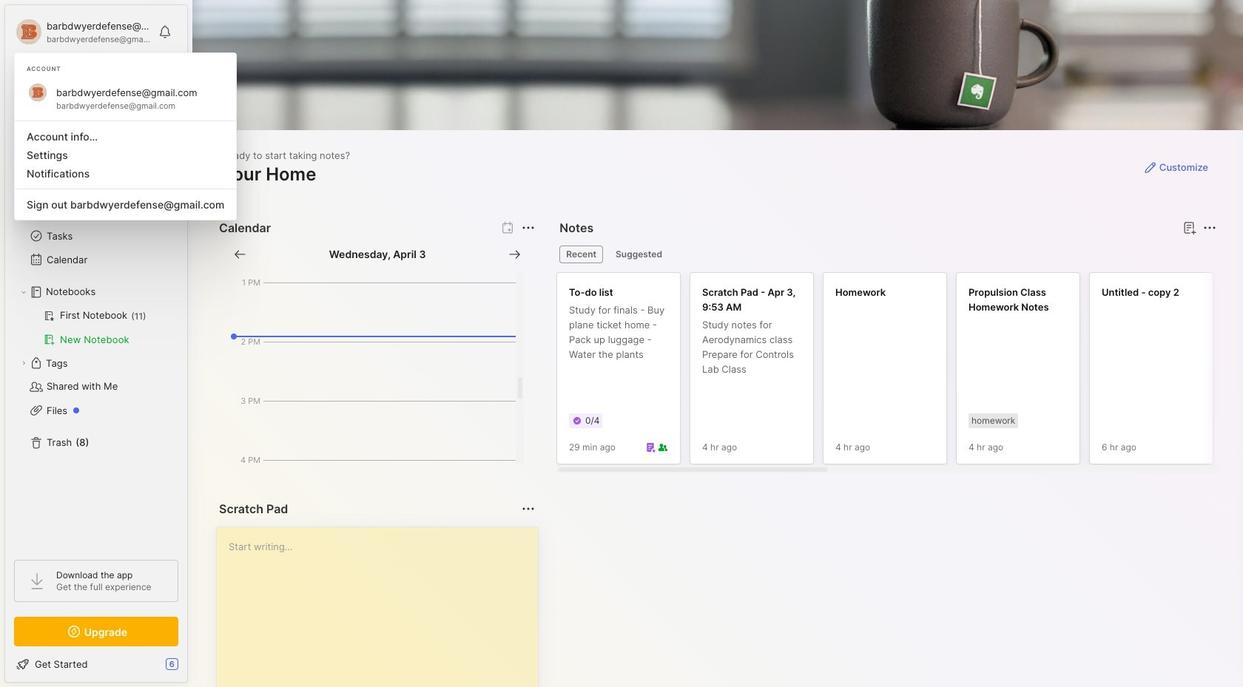 Task type: vqa. For each thing, say whether or not it's contained in the screenshot.
search field
yes



Task type: locate. For each thing, give the bounding box(es) containing it.
none search field inside main element
[[41, 73, 165, 91]]

None search field
[[41, 73, 165, 91]]

1 vertical spatial more actions field
[[519, 499, 539, 520]]

2 more actions image from the top
[[520, 501, 538, 518]]

1 more actions image from the top
[[520, 219, 538, 237]]

1 more actions field from the top
[[519, 218, 539, 238]]

more actions image
[[520, 219, 538, 237], [520, 501, 538, 518]]

1 vertical spatial more actions image
[[520, 501, 538, 518]]

row group
[[557, 272, 1244, 474]]

group
[[14, 304, 178, 352]]

0 horizontal spatial tab
[[560, 246, 603, 264]]

2 more actions field from the top
[[519, 499, 539, 520]]

tree
[[5, 144, 187, 547]]

tree inside main element
[[5, 144, 187, 547]]

More actions field
[[519, 218, 539, 238], [519, 499, 539, 520]]

dropdown list menu
[[15, 115, 237, 214]]

1 tab from the left
[[560, 246, 603, 264]]

tab list
[[560, 246, 1215, 264]]

0 vertical spatial more actions image
[[520, 219, 538, 237]]

1 horizontal spatial tab
[[609, 246, 669, 264]]

0 vertical spatial more actions field
[[519, 218, 539, 238]]

tab
[[560, 246, 603, 264], [609, 246, 669, 264]]

Start writing… text field
[[229, 528, 538, 688]]



Task type: describe. For each thing, give the bounding box(es) containing it.
2 tab from the left
[[609, 246, 669, 264]]

group inside tree
[[14, 304, 178, 352]]

main element
[[0, 0, 193, 688]]

expand tags image
[[19, 359, 28, 368]]

Search text field
[[41, 76, 165, 90]]

more actions image for second "more actions" field from the bottom of the page
[[520, 219, 538, 237]]

Choose date to view field
[[329, 247, 426, 262]]

click to collapse image
[[187, 660, 198, 678]]

Account field
[[14, 17, 151, 47]]

more actions image for 2nd "more actions" field
[[520, 501, 538, 518]]

expand notebooks image
[[19, 288, 28, 297]]

Help and Learning task checklist field
[[5, 653, 187, 677]]



